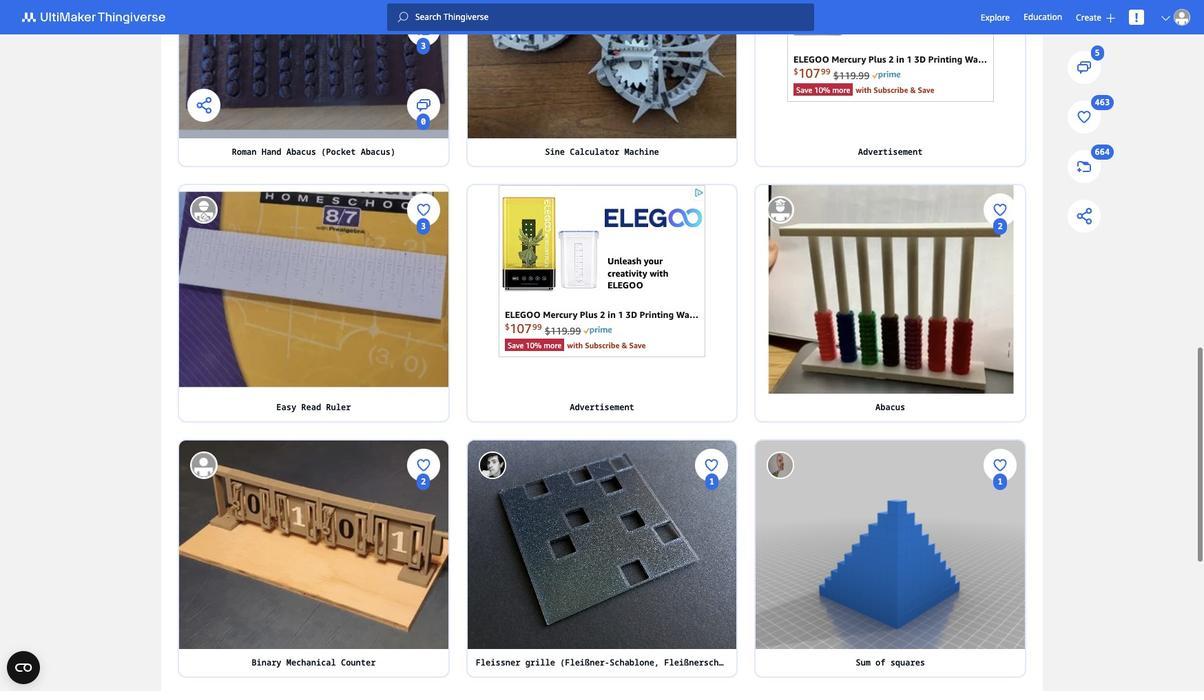 Task type: locate. For each thing, give the bounding box(es) containing it.
advertisement element
[[787, 0, 994, 102], [499, 185, 705, 358]]

1 horizontal spatial 5
[[1095, 47, 1100, 59]]

2 for abacus
[[998, 220, 1003, 232]]

! link
[[1129, 9, 1144, 25]]

1 horizontal spatial advertisement element
[[787, 0, 994, 102]]

calculator
[[570, 146, 619, 158]]

1 horizontal spatial advertisement
[[858, 146, 923, 158]]

0
[[421, 116, 426, 127], [709, 116, 714, 127], [421, 296, 426, 308], [421, 371, 426, 383], [998, 371, 1003, 383], [998, 551, 1003, 563], [421, 627, 426, 638], [709, 627, 714, 638], [998, 627, 1003, 638]]

avatar image for counter
[[190, 452, 218, 479]]

advertisement
[[858, 146, 923, 158], [570, 402, 634, 413]]

3
[[421, 40, 426, 52], [421, 220, 426, 232]]

abacus
[[286, 146, 316, 158], [876, 402, 905, 413]]

0 horizontal spatial abacus
[[286, 146, 316, 158]]

roman
[[232, 146, 257, 158]]

1 vertical spatial 2
[[421, 476, 426, 488]]

0 vertical spatial advertisement
[[858, 146, 923, 158]]

thumbnail representing abacus image
[[756, 185, 1025, 394]]

1 horizontal spatial 2
[[998, 220, 1003, 232]]

sum of squares link
[[756, 650, 1025, 677]]

makerbot logo image
[[14, 9, 182, 25]]

sine
[[545, 146, 565, 158]]

abacus)
[[361, 146, 396, 158]]

1 vertical spatial abacus
[[876, 402, 905, 413]]

fleissner
[[476, 657, 520, 669]]

5
[[709, 40, 714, 52], [1095, 47, 1100, 59]]

thumbnail representing roman hand abacus (pocket abacus) image
[[179, 0, 448, 138]]

roman hand abacus (pocket abacus)
[[232, 146, 396, 158]]

explore
[[981, 11, 1010, 23]]

5 for 5 0
[[709, 40, 714, 52]]

1 for fleissner grille (fleißner-schablone, fleißnersche schablone)
[[709, 551, 714, 563]]

explore button
[[981, 11, 1010, 23]]

0 vertical spatial advertisement element
[[787, 0, 994, 102]]

1 vertical spatial advertisement element
[[499, 185, 705, 358]]

avatar image
[[1174, 9, 1190, 25], [190, 196, 218, 224], [767, 196, 795, 224], [190, 452, 218, 479], [479, 452, 506, 479], [767, 452, 795, 479]]

advertisement for leftmost the advertisement element
[[570, 402, 634, 413]]

1 vertical spatial advertisement
[[570, 402, 634, 413]]

0 vertical spatial 3
[[421, 40, 426, 52]]

0 vertical spatial 2
[[998, 220, 1003, 232]]

easy read ruler
[[276, 402, 351, 413]]

binary
[[252, 657, 281, 669]]

(pocket
[[321, 146, 356, 158]]

schablone)
[[729, 657, 778, 669]]

create
[[1076, 11, 1102, 23]]

grille
[[525, 657, 555, 669]]

Search Thingiverse text field
[[408, 12, 814, 23]]

plusicon image
[[1106, 13, 1115, 22]]

schablone,
[[610, 657, 659, 669]]

0 horizontal spatial advertisement
[[570, 402, 634, 413]]

mechanical
[[286, 657, 336, 669]]

2
[[998, 220, 1003, 232], [421, 476, 426, 488]]

1 vertical spatial 3
[[421, 220, 426, 232]]

0 horizontal spatial advertisement element
[[499, 185, 705, 358]]

(fleißner-
[[560, 657, 610, 669]]

0 horizontal spatial 2
[[421, 476, 426, 488]]

thumbnail representing binary mechanical counter image
[[179, 441, 448, 650]]

2 3 from the top
[[421, 220, 426, 232]]

0 horizontal spatial 5
[[709, 40, 714, 52]]

machine
[[624, 146, 659, 158]]

1
[[998, 296, 1003, 308], [709, 476, 714, 488], [998, 476, 1003, 488], [421, 551, 426, 563], [709, 551, 714, 563]]

1 3 from the top
[[421, 40, 426, 52]]

5 for 5
[[1095, 47, 1100, 59]]



Task type: describe. For each thing, give the bounding box(es) containing it.
easy read ruler link
[[179, 394, 448, 422]]

thumbnail representing sum of squares image
[[756, 441, 1025, 650]]

5 0
[[709, 40, 714, 127]]

fleissner grille (fleißner-schablone, fleißnersche schablone) link
[[468, 650, 778, 677]]

!
[[1135, 9, 1139, 25]]

education
[[1024, 11, 1062, 23]]

binary mechanical counter
[[252, 657, 376, 669]]

advertisement for the advertisement element to the right
[[858, 146, 923, 158]]

avatar image for (fleißner-
[[479, 452, 506, 479]]

sum
[[856, 657, 871, 669]]

463
[[1095, 97, 1110, 108]]

roman hand abacus (pocket abacus) link
[[179, 138, 448, 166]]

ruler
[[326, 402, 351, 413]]

avatar image for squares
[[767, 452, 795, 479]]

fleißnersche
[[664, 657, 724, 669]]

avatar image for ruler
[[190, 196, 218, 224]]

of
[[876, 657, 886, 669]]

education link
[[1024, 10, 1062, 25]]

664
[[1095, 146, 1110, 158]]

create button
[[1076, 11, 1115, 23]]

hand
[[262, 146, 281, 158]]

fleissner grille (fleißner-schablone, fleißnersche schablone)
[[476, 657, 778, 669]]

open widget image
[[7, 652, 40, 685]]

sine calculator machine
[[545, 146, 659, 158]]

thumbnail representing easy read ruler image
[[179, 185, 448, 394]]

search control image
[[397, 12, 408, 23]]

thumbnail representing fleissner grille (fleißner-schablone, fleißnersche schablone) image
[[468, 441, 737, 650]]

read
[[301, 402, 321, 413]]

abacus link
[[756, 394, 1025, 422]]

1 horizontal spatial abacus
[[876, 402, 905, 413]]

thumbnail representing sine calculator machine image
[[468, 0, 737, 138]]

0 vertical spatial abacus
[[286, 146, 316, 158]]

binary mechanical counter link
[[179, 650, 448, 677]]

2 for binary mechanical counter
[[421, 476, 426, 488]]

easy
[[276, 402, 296, 413]]

counter
[[341, 657, 376, 669]]

sine calculator machine link
[[468, 138, 737, 166]]

1 for abacus
[[998, 296, 1003, 308]]

sum of squares
[[856, 657, 925, 669]]

1 for binary mechanical counter
[[421, 551, 426, 563]]

squares
[[891, 657, 925, 669]]



Task type: vqa. For each thing, say whether or not it's contained in the screenshot.
Benson(Toy Story)
no



